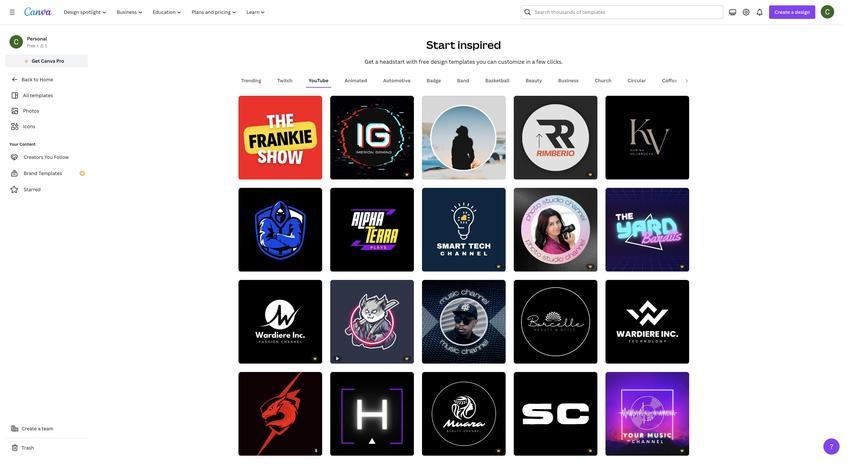 Task type: describe. For each thing, give the bounding box(es) containing it.
band button
[[455, 74, 472, 87]]

pro
[[56, 58, 64, 64]]

church button
[[592, 74, 615, 87]]

black and gold elegant fashion logo image
[[606, 96, 690, 180]]

content
[[19, 141, 36, 147]]

you
[[44, 154, 53, 160]]

all templates link
[[9, 89, 84, 102]]

basketball button
[[483, 74, 513, 87]]

circular
[[628, 77, 646, 84]]

black elegant beauty bar youtube channel logo image
[[514, 280, 598, 364]]

follow
[[54, 154, 69, 160]]

create a team
[[22, 426, 53, 432]]

get for get a headstart with free design templates you can customize in a few clicks.
[[365, 58, 374, 66]]

get canva pro
[[32, 58, 64, 64]]

trash
[[22, 445, 34, 451]]

1
[[45, 43, 47, 49]]

back to home
[[22, 76, 53, 83]]

headstart
[[380, 58, 405, 66]]

to
[[34, 76, 38, 83]]

templates inside "link"
[[30, 92, 53, 99]]

get for get canva pro
[[32, 58, 40, 64]]

coffee button
[[660, 74, 681, 87]]

you
[[477, 58, 486, 66]]

create for create a team
[[22, 426, 37, 432]]

create a design
[[775, 9, 811, 15]]

creators you follow
[[24, 154, 69, 160]]

inspired
[[458, 38, 501, 52]]

create for create a design
[[775, 9, 791, 15]]

coffee
[[663, 77, 678, 84]]

all
[[23, 92, 29, 99]]

photos
[[23, 108, 39, 114]]

beauty
[[526, 77, 542, 84]]

church
[[595, 77, 612, 84]]

black and red modern gaming youtube channel logo image
[[239, 372, 322, 456]]

few
[[537, 58, 546, 66]]

orange blue smart tech youtube channel logo image
[[422, 188, 506, 272]]

automotive
[[383, 77, 411, 84]]

$
[[315, 448, 318, 453]]

purple and turquoise vintage retro youtube channel logo image
[[606, 188, 690, 272]]

blue grey minimalist music youtube channel logo image
[[422, 280, 506, 364]]

twitch button
[[275, 74, 295, 87]]

black modern and simple technology youtube channel logo image
[[606, 280, 690, 364]]

badge button
[[424, 74, 444, 87]]

pink blue black minimalist photo studio youtube channel logo image
[[514, 188, 598, 272]]

starred link
[[5, 183, 88, 196]]

black elegant beauty channel youtube channel logo image
[[422, 372, 506, 456]]

badge
[[427, 77, 441, 84]]

black, blue and red digital glitch gaming youtube icon image
[[330, 96, 414, 180]]

creators
[[24, 154, 43, 160]]

canva
[[41, 58, 55, 64]]

icons link
[[9, 120, 84, 133]]

icons
[[23, 123, 35, 130]]

twitch
[[278, 77, 293, 84]]

free
[[27, 43, 36, 49]]

1 horizontal spatial templates
[[449, 58, 475, 66]]

creators you follow link
[[5, 151, 88, 164]]

youtube button
[[306, 74, 331, 87]]

a for design
[[792, 9, 794, 15]]



Task type: locate. For each thing, give the bounding box(es) containing it.
a for headstart
[[376, 58, 379, 66]]

templates down "start inspired"
[[449, 58, 475, 66]]

christina overa image
[[821, 5, 835, 19]]

templates
[[449, 58, 475, 66], [30, 92, 53, 99]]

get a headstart with free design templates you can customize in a few clicks.
[[365, 58, 563, 66]]

0 horizontal spatial create
[[22, 426, 37, 432]]

customize
[[498, 58, 525, 66]]

white teal videocentric travel youtube channel logo image
[[422, 96, 506, 180]]

band
[[458, 77, 469, 84]]

business
[[559, 77, 579, 84]]

purple yellow black neon scifi youtube icon image
[[330, 188, 414, 272]]

get left 'headstart'
[[365, 58, 374, 66]]

1 vertical spatial templates
[[30, 92, 53, 99]]

starred
[[24, 186, 41, 193]]

youtube
[[309, 77, 329, 84]]

clicks.
[[547, 58, 563, 66]]

Search search field
[[535, 6, 720, 19]]

start
[[427, 38, 456, 52]]

get
[[32, 58, 40, 64], [365, 58, 374, 66]]

a
[[792, 9, 794, 15], [376, 58, 379, 66], [532, 58, 535, 66], [38, 426, 41, 432]]

design left the christina overa image on the right top of the page
[[795, 9, 811, 15]]

business button
[[556, 74, 582, 87]]

1 horizontal spatial design
[[795, 9, 811, 15]]

•
[[37, 43, 38, 49]]

design
[[795, 9, 811, 15], [431, 58, 448, 66]]

animated
[[345, 77, 367, 84]]

in
[[526, 58, 531, 66]]

create a design button
[[770, 5, 816, 19]]

a for team
[[38, 426, 41, 432]]

1 horizontal spatial create
[[775, 9, 791, 15]]

get inside button
[[32, 58, 40, 64]]

team
[[42, 426, 53, 432]]

get canva pro button
[[5, 55, 88, 68]]

black gray simple youtube channel logo image
[[514, 96, 598, 180]]

get left "canva"
[[32, 58, 40, 64]]

None search field
[[521, 5, 724, 19]]

a inside dropdown button
[[792, 9, 794, 15]]

create a team button
[[5, 422, 88, 436]]

red yellow black and white professional fun-haver  youtube channel logo image
[[239, 96, 322, 180]]

0 horizontal spatial design
[[431, 58, 448, 66]]

create inside button
[[22, 426, 37, 432]]

top level navigation element
[[59, 5, 271, 19]]

0 horizontal spatial templates
[[30, 92, 53, 99]]

basketball
[[486, 77, 510, 84]]

with
[[406, 58, 418, 66]]

templates right all
[[30, 92, 53, 99]]

your content
[[9, 141, 36, 147]]

free
[[419, 58, 429, 66]]

brand templates link
[[5, 167, 88, 180]]

back to home link
[[5, 73, 88, 86]]

trash link
[[5, 442, 88, 455]]

black white video centric youtube icon image
[[514, 372, 598, 456]]

your
[[9, 141, 18, 147]]

all templates
[[23, 92, 53, 99]]

trending button
[[239, 74, 264, 87]]

automotive button
[[381, 74, 413, 87]]

0 vertical spatial create
[[775, 9, 791, 15]]

create inside dropdown button
[[775, 9, 791, 15]]

create
[[775, 9, 791, 15], [22, 426, 37, 432]]

purple and black neon sci fi youtube channel logo image
[[330, 372, 414, 456]]

brand templates
[[24, 170, 62, 177]]

a inside button
[[38, 426, 41, 432]]

back
[[22, 76, 32, 83]]

purple and white sky neon modern music waves youtube channel logo image
[[606, 372, 690, 456]]

templates
[[39, 170, 62, 177]]

0 vertical spatial design
[[795, 9, 811, 15]]

beauty button
[[523, 74, 545, 87]]

photos link
[[9, 105, 84, 117]]

start inspired
[[427, 38, 501, 52]]

personal
[[27, 35, 47, 42]]

home
[[40, 76, 53, 83]]

brand
[[24, 170, 37, 177]]

0 horizontal spatial get
[[32, 58, 40, 64]]

circular button
[[625, 74, 649, 87]]

0 vertical spatial templates
[[449, 58, 475, 66]]

1 vertical spatial create
[[22, 426, 37, 432]]

can
[[488, 58, 497, 66]]

design right free
[[431, 58, 448, 66]]

1 vertical spatial design
[[431, 58, 448, 66]]

animated button
[[342, 74, 370, 87]]

design inside create a design dropdown button
[[795, 9, 811, 15]]

blue and black clean minimalism youtube channel logo image
[[239, 188, 322, 272]]

1 horizontal spatial get
[[365, 58, 374, 66]]

black minimalist and elegant fashion youtube channel logo image
[[239, 280, 322, 364]]

free •
[[27, 43, 38, 49]]

trending
[[241, 77, 261, 84]]



Task type: vqa. For each thing, say whether or not it's contained in the screenshot.
Business button
yes



